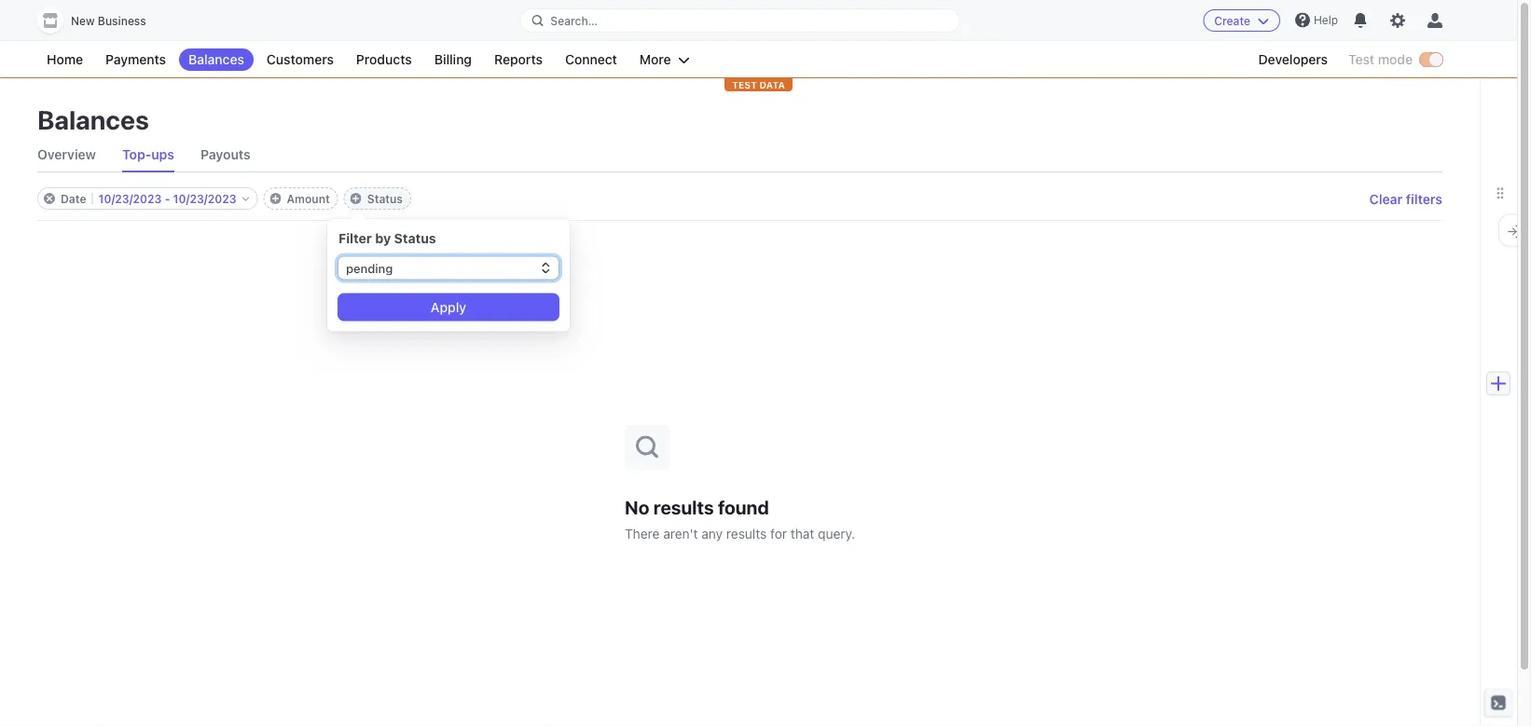 Task type: describe. For each thing, give the bounding box(es) containing it.
filters
[[1406, 191, 1443, 206]]

payments link
[[96, 48, 175, 71]]

billing link
[[425, 48, 481, 71]]

10/23/2023 - 10/23/2023
[[98, 192, 236, 205]]

home link
[[37, 48, 92, 71]]

new business
[[71, 14, 146, 28]]

ups
[[151, 147, 174, 162]]

test mode
[[1349, 52, 1413, 67]]

test
[[1349, 52, 1375, 67]]

0 vertical spatial status
[[367, 192, 403, 205]]

overview
[[37, 147, 96, 162]]

1 vertical spatial balances
[[37, 104, 149, 135]]

products link
[[347, 48, 421, 71]]

create button
[[1203, 9, 1280, 32]]

new business button
[[37, 7, 165, 34]]

more button
[[630, 48, 699, 71]]

payments
[[105, 52, 166, 67]]

payouts
[[200, 147, 251, 162]]

developers
[[1259, 52, 1328, 67]]

customers
[[267, 52, 334, 67]]

add status image
[[350, 193, 362, 204]]

clear
[[1370, 191, 1403, 206]]

test data
[[732, 79, 785, 90]]

there
[[625, 526, 660, 541]]

clear filters
[[1370, 191, 1443, 206]]

reports
[[494, 52, 543, 67]]

no results found there aren't any results for that query.
[[625, 497, 855, 541]]

apply
[[431, 299, 466, 315]]

0 vertical spatial results
[[654, 497, 714, 519]]

1 10/23/2023 from the left
[[98, 192, 162, 205]]

no
[[625, 497, 649, 519]]

balances link
[[179, 48, 254, 71]]

home
[[47, 52, 83, 67]]

create
[[1215, 14, 1251, 27]]

developers link
[[1249, 48, 1337, 71]]

top-ups
[[122, 147, 174, 162]]

Search… search field
[[521, 9, 959, 32]]



Task type: locate. For each thing, give the bounding box(es) containing it.
notifications image
[[1353, 13, 1368, 28]]

for
[[770, 526, 787, 541]]

1 vertical spatial results
[[726, 526, 767, 541]]

that
[[791, 526, 815, 541]]

date
[[61, 192, 86, 205]]

any
[[702, 526, 723, 541]]

clear filters button
[[1370, 191, 1443, 206]]

by
[[375, 230, 391, 246]]

10/23/2023 right -
[[173, 192, 236, 205]]

edit date image
[[242, 195, 250, 202]]

toolbar containing date
[[37, 187, 411, 210]]

Search… text field
[[521, 9, 959, 32]]

help
[[1314, 14, 1338, 27]]

aren't
[[663, 526, 698, 541]]

help button
[[1288, 5, 1346, 35]]

business
[[98, 14, 146, 28]]

1 horizontal spatial results
[[726, 526, 767, 541]]

toolbar
[[37, 187, 411, 210]]

1 horizontal spatial 10/23/2023
[[173, 192, 236, 205]]

filter by status
[[339, 230, 436, 246]]

top-ups link
[[122, 138, 174, 172]]

mode
[[1378, 52, 1413, 67]]

reports link
[[485, 48, 552, 71]]

10/23/2023
[[98, 192, 162, 205], [173, 192, 236, 205]]

query.
[[818, 526, 855, 541]]

more
[[640, 52, 671, 67]]

payouts link
[[200, 138, 251, 172]]

found
[[718, 497, 769, 519]]

products
[[356, 52, 412, 67]]

apply button
[[339, 294, 559, 320]]

2 10/23/2023 from the left
[[173, 192, 236, 205]]

0 horizontal spatial balances
[[37, 104, 149, 135]]

1 vertical spatial status
[[394, 230, 436, 246]]

tab list containing overview
[[37, 138, 1443, 173]]

10/23/2023 left -
[[98, 192, 162, 205]]

amount
[[287, 192, 330, 205]]

search…
[[551, 14, 598, 27]]

0 horizontal spatial results
[[654, 497, 714, 519]]

results down found
[[726, 526, 767, 541]]

results up "aren't"
[[654, 497, 714, 519]]

new
[[71, 14, 95, 28]]

filter
[[339, 230, 372, 246]]

1 horizontal spatial balances
[[188, 52, 244, 67]]

data
[[760, 79, 785, 90]]

balances
[[188, 52, 244, 67], [37, 104, 149, 135]]

-
[[165, 192, 170, 205]]

overview link
[[37, 138, 96, 172]]

connect link
[[556, 48, 627, 71]]

test
[[732, 79, 757, 90]]

add amount image
[[270, 193, 281, 204]]

connect
[[565, 52, 617, 67]]

billing
[[434, 52, 472, 67]]

tab list
[[37, 138, 1443, 173]]

status
[[367, 192, 403, 205], [394, 230, 436, 246]]

0 horizontal spatial 10/23/2023
[[98, 192, 162, 205]]

customers link
[[257, 48, 343, 71]]

status right add status 'image'
[[367, 192, 403, 205]]

0 vertical spatial balances
[[188, 52, 244, 67]]

balances right payments
[[188, 52, 244, 67]]

results
[[654, 497, 714, 519], [726, 526, 767, 541]]

top-
[[122, 147, 151, 162]]

balances up overview
[[37, 104, 149, 135]]

status right by
[[394, 230, 436, 246]]

remove date image
[[44, 193, 55, 204]]



Task type: vqa. For each thing, say whether or not it's contained in the screenshot.
"Reports" at the top left
yes



